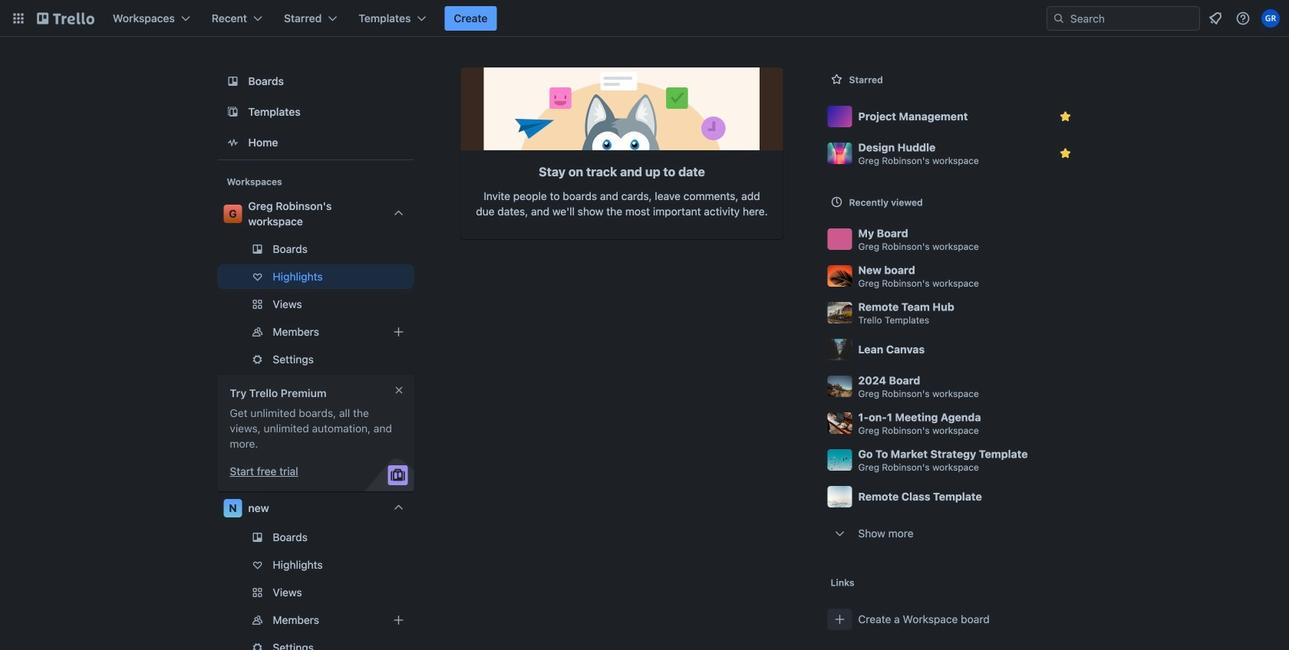 Task type: vqa. For each thing, say whether or not it's contained in the screenshot.
Custom
no



Task type: describe. For each thing, give the bounding box(es) containing it.
click to unstar project management. it will be removed from your starred list. image
[[1058, 109, 1074, 124]]

template board image
[[224, 103, 242, 121]]

board image
[[224, 72, 242, 91]]

search image
[[1053, 12, 1065, 25]]

open information menu image
[[1236, 11, 1251, 26]]

1 add image from the top
[[390, 323, 408, 342]]



Task type: locate. For each thing, give the bounding box(es) containing it.
primary element
[[0, 0, 1290, 37]]

add image
[[390, 323, 408, 342], [390, 612, 408, 630]]

home image
[[224, 134, 242, 152]]

0 vertical spatial add image
[[390, 323, 408, 342]]

Search field
[[1065, 8, 1200, 29]]

greg robinson (gregrobinson96) image
[[1262, 9, 1280, 28]]

1 vertical spatial add image
[[390, 612, 408, 630]]

0 notifications image
[[1207, 9, 1225, 28]]

2 add image from the top
[[390, 612, 408, 630]]

click to unstar design huddle . it will be removed from your starred list. image
[[1058, 146, 1074, 161]]

back to home image
[[37, 6, 94, 31]]



